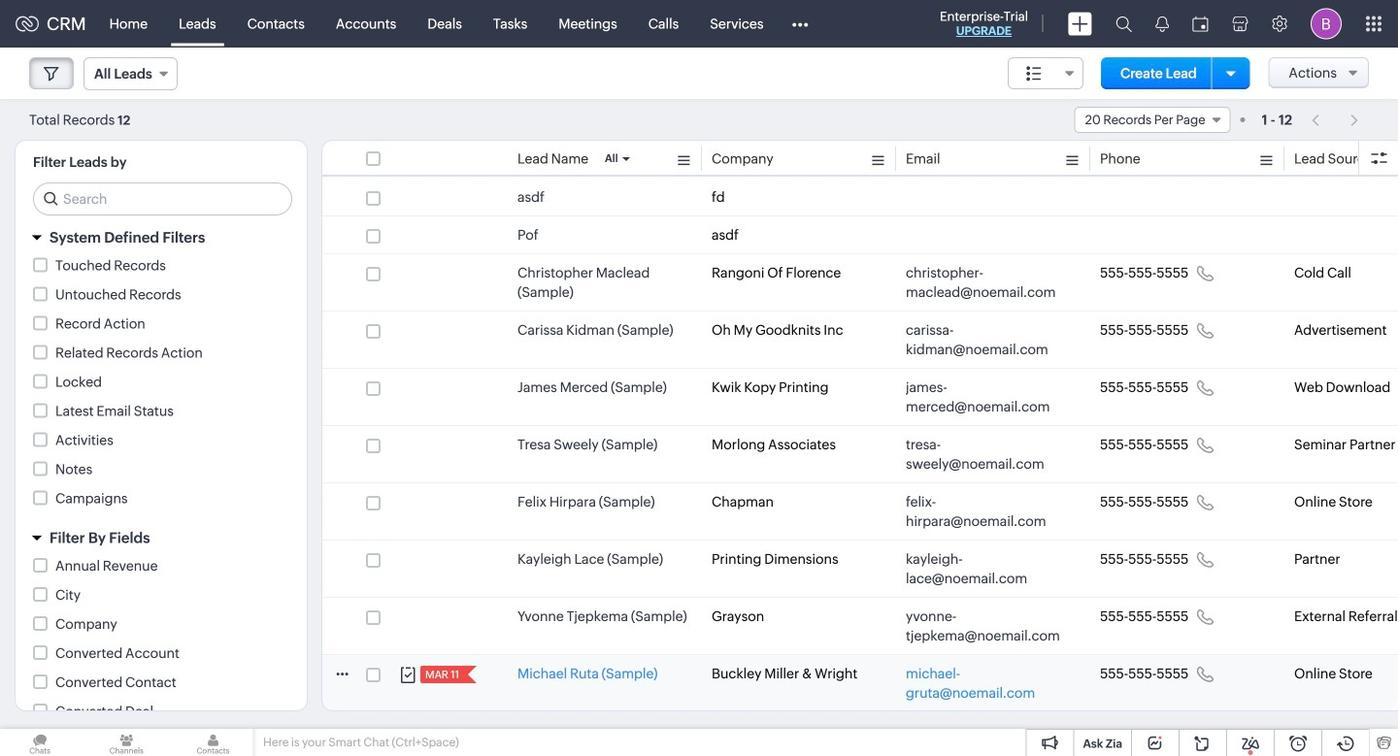 Task type: locate. For each thing, give the bounding box(es) containing it.
row group
[[323, 179, 1399, 757]]

create menu image
[[1069, 12, 1093, 35]]

profile element
[[1300, 0, 1354, 47]]

chats image
[[0, 730, 80, 757]]

navigation
[[1303, 106, 1370, 134]]

signals image
[[1156, 16, 1170, 32]]

None field
[[84, 57, 178, 90], [1008, 57, 1084, 89], [1075, 107, 1231, 133], [84, 57, 178, 90], [1075, 107, 1231, 133]]

Other Modules field
[[780, 8, 821, 39]]

logo image
[[16, 16, 39, 32]]

create menu element
[[1057, 0, 1105, 47]]



Task type: describe. For each thing, give the bounding box(es) containing it.
profile image
[[1311, 8, 1343, 39]]

none field size
[[1008, 57, 1084, 89]]

contacts image
[[173, 730, 253, 757]]

calendar image
[[1193, 16, 1209, 32]]

search image
[[1116, 16, 1133, 32]]

Search text field
[[34, 184, 291, 215]]

search element
[[1105, 0, 1144, 48]]

signals element
[[1144, 0, 1181, 48]]

channels image
[[87, 730, 166, 757]]

size image
[[1027, 65, 1042, 83]]



Task type: vqa. For each thing, say whether or not it's contained in the screenshot.
REGION
no



